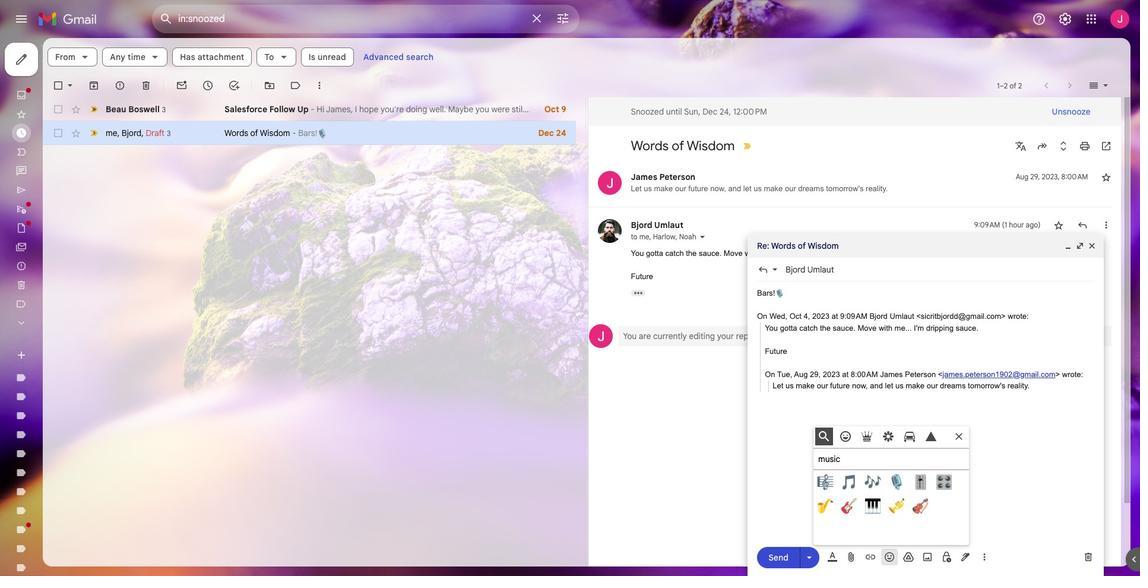 Task type: describe. For each thing, give the bounding box(es) containing it.
bars! inside message body text field
[[757, 289, 776, 298]]

unread
[[318, 52, 346, 62]]

draft
[[882, 331, 901, 341]]

from
[[55, 52, 76, 62]]

1 vertical spatial umlaut
[[808, 264, 835, 275]]

2 your from the left
[[864, 331, 880, 341]]

insert emoji ‪(⌘⇧2)‬ image
[[884, 551, 896, 563]]

us up re:
[[754, 184, 762, 193]]

delete image
[[140, 80, 152, 91]]

let inside on tue, aug 29, 2023 at 8:00 am james peterson < james.peterson1902@gmail.com > wrote: let us make our future now, and let us make our dreams tomorrow's reality.
[[773, 381, 784, 390]]

ago)
[[1026, 220, 1041, 229]]

in
[[757, 331, 764, 341]]

search mail image
[[156, 8, 177, 30]]

attachment
[[198, 52, 244, 62]]

8:00 am inside on tue, aug 29, 2023 at 8:00 am james peterson < james.peterson1902@gmail.com > wrote: let us make our future now, and let us make our dreams tomorrow's reality.
[[851, 370, 878, 379]]

dec inside row
[[538, 128, 554, 138]]

you gotta catch the sauce. move with me... i'm dripping sauce. inside message body text field
[[765, 323, 979, 332]]

wrote: inside on tue, aug 29, 2023 at 8:00 am james peterson < james.peterson1902@gmail.com > wrote: let us make our future now, and let us make our dreams tomorrow's reality.
[[1063, 370, 1084, 379]]

insert link ‪(⌘k)‬ image
[[865, 551, 877, 563]]

until
[[666, 106, 683, 117]]

Search mail text field
[[178, 13, 523, 25]]

2023 for 29,
[[823, 370, 840, 379]]

boswell
[[128, 104, 160, 114]]

1 your from the left
[[718, 331, 734, 341]]

to
[[265, 52, 274, 62]]

tue,
[[778, 370, 793, 379]]

🎹 image
[[865, 498, 882, 514]]

4,
[[804, 312, 811, 321]]

beau boswell 3
[[106, 104, 166, 114]]

main menu image
[[14, 12, 29, 26]]

is
[[309, 52, 316, 62]]

you left the are
[[624, 331, 637, 341]]

dreams inside on tue, aug 29, 2023 at 8:00 am james peterson < james.peterson1902@gmail.com > wrote: let us make our future now, and let us make our dreams tomorrow's reality.
[[941, 381, 966, 390]]

time
[[128, 52, 146, 62]]

3 inside beau boswell 3
[[162, 105, 166, 114]]

the inside message body text field
[[820, 323, 831, 332]]

labels image
[[290, 80, 302, 91]]

0 horizontal spatial wisdom
[[260, 128, 290, 138]]

of down until
[[672, 138, 685, 154]]

24,
[[720, 106, 731, 117]]

make down here.
[[906, 381, 925, 390]]

1 horizontal spatial words of wisdom
[[631, 138, 735, 154]]

peterson inside on tue, aug 29, 2023 at 8:00 am james peterson < james.peterson1902@gmail.com > wrote: let us make our future now, and let us make our dreams tomorrow's reality.
[[905, 370, 936, 379]]

editing
[[689, 331, 715, 341]]

show
[[841, 331, 861, 341]]

is unread button
[[301, 48, 354, 67]]

reality. inside on tue, aug 29, 2023 at 8:00 am james peterson < james.peterson1902@gmail.com > wrote: let us make our future now, and let us make our dreams tomorrow's reality.
[[1008, 381, 1030, 390]]

draft
[[146, 127, 165, 138]]

minimize image
[[1064, 241, 1074, 251]]

1 horizontal spatial wisdom
[[687, 138, 735, 154]]

reply
[[736, 331, 755, 341]]

harlow
[[653, 232, 676, 241]]

now, inside on tue, aug 29, 2023 at 8:00 am james peterson < james.peterson1902@gmail.com > wrote: let us make our future now, and let us make our dreams tomorrow's reality.
[[852, 381, 868, 390]]

james.peterson1902@gmail.com
[[943, 370, 1056, 379]]

toggle confidential mode image
[[941, 551, 953, 563]]

of inside row
[[250, 128, 258, 138]]

has attachment button
[[172, 48, 252, 67]]

hour
[[1010, 220, 1025, 229]]

future inside words of wisdom main content
[[631, 272, 654, 281]]

🎛 image
[[936, 474, 953, 491]]

noah
[[679, 232, 697, 241]]

, left harlow
[[650, 232, 651, 241]]

advanced search
[[364, 52, 434, 62]]

9
[[562, 104, 566, 115]]

type of response image
[[757, 264, 769, 276]]

row containing beau boswell
[[43, 97, 576, 121]]

more image
[[314, 80, 326, 91]]

Not starred checkbox
[[1101, 171, 1112, 183]]

🎶 image
[[865, 474, 882, 491]]

0 vertical spatial wrote:
[[1008, 312, 1029, 321]]

oct 9
[[545, 104, 566, 115]]

me... inside list
[[761, 249, 778, 258]]

close image
[[1088, 241, 1097, 251]]

me , bjord , draft 3
[[106, 127, 171, 138]]

1 – 2 of 2
[[997, 81, 1022, 90]]

with inside message body text field
[[879, 323, 893, 332]]

to
[[631, 232, 638, 241]]

words inside row
[[225, 128, 248, 138]]

dripping inside message body text field
[[927, 323, 954, 332]]

🎙 image inside row
[[317, 129, 327, 139]]

re: words of wisdom
[[757, 241, 839, 251]]

(1
[[1003, 220, 1008, 229]]

on tue, aug 29, 2023 at 8:00 am james peterson < james.peterson1902@gmail.com > wrote: let us make our future now, and let us make our dreams tomorrow's reality.
[[765, 370, 1084, 390]]

send button
[[757, 547, 800, 568]]

more send options image
[[804, 552, 816, 564]]

future inside message body text field
[[765, 347, 788, 356]]

gotta inside message body text field
[[780, 323, 798, 332]]

🎵 image
[[841, 474, 858, 491]]

umlaut inside message body text field
[[890, 312, 915, 321]]

9:09 am inside "9:09 am (1 hour ago)" cell
[[975, 220, 1001, 229]]

sun,
[[684, 106, 701, 117]]

24
[[556, 128, 566, 138]]

show trimmed content image
[[631, 290, 645, 296]]

future inside words of wisdom main content
[[689, 184, 709, 193]]

aug inside on tue, aug 29, 2023 at 8:00 am james peterson < james.peterson1902@gmail.com > wrote: let us make our future now, and let us make our dreams tomorrow's reality.
[[794, 370, 808, 379]]

1
[[997, 81, 1000, 90]]

<sicritbjordd@gmail.com>
[[917, 312, 1006, 321]]

- bars!
[[290, 128, 317, 138]]

wisdom inside dialog
[[808, 241, 839, 251]]

🎼 image
[[817, 474, 834, 491]]

bjord inside list
[[631, 220, 653, 231]]

>
[[1056, 370, 1061, 379]]

has
[[180, 52, 195, 62]]

show your draft here. link
[[841, 331, 922, 341]]

bars! inside words of wisdom main content
[[298, 128, 317, 138]]

future inside on tue, aug 29, 2023 at 8:00 am james peterson < james.peterson1902@gmail.com > wrote: let us make our future now, and let us make our dreams tomorrow's reality.
[[831, 381, 850, 390]]

james.peterson1902@gmail.com link
[[943, 370, 1056, 379]]

toggle split pane mode image
[[1088, 80, 1100, 91]]

any time button
[[102, 48, 168, 67]]

you gotta catch the sauce. move with me... i'm dripping sauce. inside list
[[631, 249, 845, 258]]

, left draft
[[142, 127, 144, 138]]

beau
[[106, 104, 126, 114]]

1 2 from the left
[[1005, 81, 1008, 90]]

us down draft
[[896, 381, 904, 390]]

🎻 image
[[913, 498, 929, 514]]

is unread
[[309, 52, 346, 62]]

–
[[1000, 81, 1005, 90]]

0 horizontal spatial words of wisdom
[[225, 128, 290, 138]]

unsnooze
[[1052, 106, 1091, 117]]

advanced search options image
[[551, 7, 575, 30]]

a
[[766, 331, 771, 341]]

follow
[[270, 104, 296, 115]]

aug inside cell
[[1016, 172, 1029, 181]]

🎙 image
[[889, 474, 905, 491]]

dripping inside list
[[793, 249, 820, 258]]

bjord inside row
[[122, 127, 142, 138]]

Not starred checkbox
[[1053, 219, 1065, 231]]

me inside row
[[106, 127, 117, 138]]

list inside words of wisdom main content
[[588, 159, 1112, 358]]

and inside on tue, aug 29, 2023 at 8:00 am james peterson < james.peterson1902@gmail.com > wrote: let us make our future now, and let us make our dreams tomorrow's reality.
[[871, 381, 883, 390]]

unsnooze button
[[1043, 101, 1101, 122]]

are
[[639, 331, 651, 341]]



Task type: vqa. For each thing, say whether or not it's contained in the screenshot.
'search'
yes



Task type: locate. For each thing, give the bounding box(es) containing it.
1 horizontal spatial bjord umlaut
[[786, 264, 835, 275]]

None search field
[[152, 5, 580, 33]]

0 horizontal spatial -
[[292, 128, 296, 138]]

make
[[654, 184, 673, 193], [764, 184, 783, 193], [796, 381, 815, 390], [906, 381, 925, 390]]

9:09 am up show
[[841, 312, 868, 321]]

0 horizontal spatial the
[[686, 249, 697, 258]]

insert signature image
[[960, 551, 972, 563]]

🎚 image
[[913, 474, 929, 491]]

0 horizontal spatial dripping
[[793, 249, 820, 258]]

tomorrow's
[[827, 184, 864, 193], [968, 381, 1006, 390]]

9:09 am left (1
[[975, 220, 1001, 229]]

peterson
[[660, 172, 696, 182], [905, 370, 936, 379]]

re: words of wisdom dialog
[[748, 234, 1104, 576]]

0 horizontal spatial now,
[[711, 184, 727, 193]]

0 horizontal spatial reality.
[[866, 184, 888, 193]]

any time
[[110, 52, 146, 62]]

the inside list
[[686, 249, 697, 258]]

29, right the tue,
[[810, 370, 821, 379]]

on
[[757, 312, 768, 321], [765, 370, 776, 379]]

make down separate
[[796, 381, 815, 390]]

umlaut up here.
[[890, 312, 915, 321]]

0 vertical spatial the
[[686, 249, 697, 258]]

bjord umlaut down re: words of wisdom
[[786, 264, 835, 275]]

at inside on tue, aug 29, 2023 at 8:00 am james peterson < james.peterson1902@gmail.com > wrote: let us make our future now, and let us make our dreams tomorrow's reality.
[[843, 370, 849, 379]]

re:
[[757, 241, 770, 251]]

catch down harlow
[[666, 249, 684, 258]]

with inside list
[[745, 249, 759, 258]]

, down beau
[[117, 127, 120, 138]]

1 horizontal spatial dripping
[[927, 323, 954, 332]]

0 horizontal spatial let
[[744, 184, 752, 193]]

words right re:
[[772, 241, 796, 251]]

0 vertical spatial -
[[311, 104, 315, 115]]

aug 29, 2023, 8:00 am cell
[[1016, 171, 1089, 183]]

archive image
[[88, 80, 100, 91]]

window.
[[808, 331, 839, 341]]

, left noah
[[676, 232, 678, 241]]

with
[[745, 249, 759, 258], [879, 323, 893, 332]]

1 horizontal spatial with
[[879, 323, 893, 332]]

1 vertical spatial wrote:
[[1063, 370, 1084, 379]]

salesforce follow up -
[[225, 104, 317, 115]]

0 horizontal spatial wrote:
[[1008, 312, 1029, 321]]

2023 down 'window.'
[[823, 370, 840, 379]]

3 right draft
[[167, 129, 171, 138]]

1 horizontal spatial 8:00 am
[[1062, 172, 1089, 181]]

future down 'you are currently editing your reply in a separate window. show your draft here.' on the bottom right of the page
[[765, 347, 788, 356]]

any
[[110, 52, 125, 62]]

reality.
[[866, 184, 888, 193], [1008, 381, 1030, 390]]

you
[[631, 249, 644, 258], [765, 323, 778, 332], [624, 331, 637, 341]]

report spam image
[[114, 80, 126, 91]]

2023 right 4, at right bottom
[[813, 312, 830, 321]]

29, inside on tue, aug 29, 2023 at 8:00 am james peterson < james.peterson1902@gmail.com > wrote: let us make our future now, and let us make our dreams tomorrow's reality.
[[810, 370, 821, 379]]

2 horizontal spatial umlaut
[[890, 312, 915, 321]]

3
[[162, 105, 166, 114], [167, 129, 171, 138]]

i'm inside message body text field
[[914, 323, 924, 332]]

now,
[[711, 184, 727, 193], [852, 381, 868, 390]]

0 vertical spatial 🎙 image
[[317, 129, 327, 139]]

you are currently editing your reply in a separate window. show your draft here.
[[624, 331, 922, 341]]

words down salesforce
[[225, 128, 248, 138]]

0 vertical spatial me...
[[761, 249, 778, 258]]

1 vertical spatial with
[[879, 323, 893, 332]]

navigation
[[0, 38, 143, 576]]

now, inside list
[[711, 184, 727, 193]]

9:09 am (1 hour ago)
[[975, 220, 1041, 229]]

umlaut up harlow
[[655, 220, 684, 231]]

1 vertical spatial dreams
[[941, 381, 966, 390]]

0 vertical spatial on
[[757, 312, 768, 321]]

james peterson
[[631, 172, 696, 182]]

snoozed
[[631, 106, 664, 117]]

row containing me
[[43, 121, 576, 145]]

clear search image
[[525, 7, 549, 30]]

search
[[406, 52, 434, 62]]

james
[[631, 172, 658, 182], [881, 370, 903, 379]]

1 vertical spatial let
[[886, 381, 894, 390]]

list containing james peterson
[[588, 159, 1112, 358]]

bars! down up
[[298, 128, 317, 138]]

2 right '–'
[[1019, 81, 1022, 90]]

words of wisdom down until
[[631, 138, 735, 154]]

2 row from the top
[[43, 121, 576, 145]]

1 horizontal spatial future
[[765, 347, 788, 356]]

peterson inside list
[[660, 172, 696, 182]]

dripping right re:
[[793, 249, 820, 258]]

gotta down to me , harlow , noah
[[646, 249, 664, 258]]

1 horizontal spatial words
[[631, 138, 669, 154]]

pop out image
[[1076, 241, 1085, 251]]

0 horizontal spatial 9:09 am
[[841, 312, 868, 321]]

1 horizontal spatial peterson
[[905, 370, 936, 379]]

dreams
[[799, 184, 824, 193], [941, 381, 966, 390]]

words inside dialog
[[772, 241, 796, 251]]

0 vertical spatial peterson
[[660, 172, 696, 182]]

you down the wed,
[[765, 323, 778, 332]]

1 horizontal spatial catch
[[800, 323, 818, 332]]

2 horizontal spatial words
[[772, 241, 796, 251]]

🎙 image up the wed,
[[776, 289, 785, 298]]

1 vertical spatial tomorrow's
[[968, 381, 1006, 390]]

0 horizontal spatial dreams
[[799, 184, 824, 193]]

advanced
[[364, 52, 404, 62]]

me
[[106, 127, 117, 138], [640, 232, 650, 241]]

wrote:
[[1008, 312, 1029, 321], [1063, 370, 1084, 379]]

9:09 am inside message body text field
[[841, 312, 868, 321]]

discard draft ‪(⌘⇧d)‬ image
[[1083, 551, 1095, 563]]

0 vertical spatial dec
[[703, 106, 718, 117]]

our
[[675, 184, 687, 193], [785, 184, 797, 193], [817, 381, 828, 390], [927, 381, 938, 390]]

let down james peterson
[[631, 184, 642, 193]]

add to tasks image
[[228, 80, 240, 91]]

0 horizontal spatial james
[[631, 172, 658, 182]]

you gotta catch the sauce. move with me... i'm dripping sauce. down on wed, oct 4, 2023 at 9:09 am bjord umlaut <sicritbjordd@gmail.com> wrote:
[[765, 323, 979, 332]]

dripping
[[793, 249, 820, 258], [927, 323, 954, 332]]

1 horizontal spatial aug
[[1016, 172, 1029, 181]]

make up re:
[[764, 184, 783, 193]]

row down up
[[43, 121, 576, 145]]

oct left the 9
[[545, 104, 559, 115]]

0 horizontal spatial dec
[[538, 128, 554, 138]]

bjord up show your draft here. link
[[870, 312, 888, 321]]

support image
[[1033, 12, 1047, 26]]

dec left 24, at the top of the page
[[703, 106, 718, 117]]

0 vertical spatial dreams
[[799, 184, 824, 193]]

0 vertical spatial at
[[832, 312, 838, 321]]

the
[[686, 249, 697, 258], [820, 323, 831, 332]]

insert photo image
[[922, 551, 934, 563]]

of right '–'
[[1010, 81, 1017, 90]]

2023 inside on tue, aug 29, 2023 at 8:00 am james peterson < james.peterson1902@gmail.com > wrote: let us make our future now, and let us make our dreams tomorrow's reality.
[[823, 370, 840, 379]]

bjord umlaut
[[631, 220, 684, 231], [786, 264, 835, 275]]

words up james peterson
[[631, 138, 669, 154]]

1 horizontal spatial at
[[843, 370, 849, 379]]

dec 24
[[538, 128, 566, 138]]

move left re:
[[724, 249, 743, 258]]

not starred image
[[1053, 219, 1065, 231]]

wrote: right <sicritbjordd@gmail.com>
[[1008, 312, 1029, 321]]

james inside on tue, aug 29, 2023 at 8:00 am james peterson < james.peterson1902@gmail.com > wrote: let us make our future now, and let us make our dreams tomorrow's reality.
[[881, 370, 903, 379]]

0 horizontal spatial aug
[[794, 370, 808, 379]]

2 vertical spatial umlaut
[[890, 312, 915, 321]]

from button
[[48, 48, 98, 67]]

bjord inside message body text field
[[870, 312, 888, 321]]

1 horizontal spatial move
[[858, 323, 877, 332]]

you inside message body text field
[[765, 323, 778, 332]]

move to image
[[264, 80, 276, 91]]

None checkbox
[[52, 80, 64, 91]]

up
[[297, 104, 309, 115]]

1 horizontal spatial 🎙 image
[[776, 289, 785, 298]]

1 horizontal spatial 3
[[167, 129, 171, 138]]

gotta down the wed,
[[780, 323, 798, 332]]

on for on tue, aug 29, 2023 at 8:00 am james peterson < james.peterson1902@gmail.com > wrote: let us make our future now, and let us make our dreams tomorrow's reality.
[[765, 370, 776, 379]]

0 horizontal spatial 3
[[162, 105, 166, 114]]

i'm inside words of wisdom main content
[[780, 249, 790, 258]]

words
[[225, 128, 248, 138], [631, 138, 669, 154], [772, 241, 796, 251]]

umlaut
[[655, 220, 684, 231], [808, 264, 835, 275], [890, 312, 915, 321]]

29,
[[1031, 172, 1041, 181], [810, 370, 821, 379]]

gmail image
[[38, 7, 103, 31]]

to button
[[257, 48, 296, 67]]

🎸 image
[[841, 498, 858, 514]]

i'm right re:
[[780, 249, 790, 258]]

umlaut inside list
[[655, 220, 684, 231]]

future
[[689, 184, 709, 193], [831, 381, 850, 390]]

your
[[718, 331, 734, 341], [864, 331, 880, 341]]

your left draft
[[864, 331, 880, 341]]

0 horizontal spatial your
[[718, 331, 734, 341]]

on for on wed, oct 4, 2023 at 9:09 am bjord umlaut <sicritbjordd@gmail.com> wrote:
[[757, 312, 768, 321]]

future down james peterson
[[689, 184, 709, 193]]

snooze image
[[202, 80, 214, 91]]

0 horizontal spatial me...
[[761, 249, 778, 258]]

0 vertical spatial catch
[[666, 249, 684, 258]]

future down show
[[831, 381, 850, 390]]

8:00 am inside aug 29, 2023, 8:00 am cell
[[1062, 172, 1089, 181]]

with up type of response icon
[[745, 249, 759, 258]]

- right up
[[311, 104, 315, 115]]

1 vertical spatial oct
[[790, 312, 802, 321]]

8:00 am down show
[[851, 370, 878, 379]]

12:00 pm
[[734, 106, 768, 117]]

you down to
[[631, 249, 644, 258]]

gotta inside list
[[646, 249, 664, 258]]

catch down 4, at right bottom
[[800, 323, 818, 332]]

<
[[939, 370, 943, 379]]

1 horizontal spatial now,
[[852, 381, 868, 390]]

0 vertical spatial 2023
[[813, 312, 830, 321]]

your left reply
[[718, 331, 734, 341]]

9:09 am
[[975, 220, 1001, 229], [841, 312, 868, 321]]

bjord umlaut inside re: words of wisdom dialog
[[786, 264, 835, 275]]

2 2 from the left
[[1019, 81, 1022, 90]]

aug 29, 2023, 8:00 am
[[1016, 172, 1089, 181]]

None checkbox
[[52, 103, 64, 115], [52, 127, 64, 139], [52, 103, 64, 115], [52, 127, 64, 139]]

0 horizontal spatial i'm
[[780, 249, 790, 258]]

1 horizontal spatial dreams
[[941, 381, 966, 390]]

more options image
[[981, 551, 989, 563]]

bjord down re: words of wisdom
[[786, 264, 806, 275]]

1 horizontal spatial oct
[[790, 312, 802, 321]]

0 vertical spatial and
[[729, 184, 742, 193]]

1 vertical spatial 3
[[167, 129, 171, 138]]

tomorrow's inside list
[[827, 184, 864, 193]]

0 horizontal spatial gotta
[[646, 249, 664, 258]]

i'm
[[780, 249, 790, 258], [914, 323, 924, 332]]

insert files using drive image
[[903, 551, 915, 563]]

1 horizontal spatial future
[[831, 381, 850, 390]]

bjord umlaut up to me , harlow , noah
[[631, 220, 684, 231]]

wrote: right >
[[1063, 370, 1084, 379]]

reality. inside words of wisdom main content
[[866, 184, 888, 193]]

let inside on tue, aug 29, 2023 at 8:00 am james peterson < james.peterson1902@gmail.com > wrote: let us make our future now, and let us make our dreams tomorrow's reality.
[[886, 381, 894, 390]]

aug
[[1016, 172, 1029, 181], [794, 370, 808, 379]]

3 inside me , bjord , draft 3
[[167, 129, 171, 138]]

🎙 image inside message body text field
[[776, 289, 785, 298]]

me... down on wed, oct 4, 2023 at 9:09 am bjord umlaut <sicritbjordd@gmail.com> wrote:
[[895, 323, 912, 332]]

has attachment
[[180, 52, 244, 62]]

settings image
[[1059, 12, 1073, 26]]

and inside list
[[729, 184, 742, 193]]

me... inside message body text field
[[895, 323, 912, 332]]

0 vertical spatial me
[[106, 127, 117, 138]]

Message Body text field
[[757, 288, 1095, 535]]

me...
[[761, 249, 778, 258], [895, 323, 912, 332]]

move
[[724, 249, 743, 258], [858, 323, 877, 332]]

1 vertical spatial james
[[881, 370, 903, 379]]

with down on wed, oct 4, 2023 at 9:09 am bjord umlaut <sicritbjordd@gmail.com> wrote:
[[879, 323, 893, 332]]

29, inside cell
[[1031, 172, 1041, 181]]

on left the tue,
[[765, 370, 776, 379]]

1 vertical spatial the
[[820, 323, 831, 332]]

1 horizontal spatial i'm
[[914, 323, 924, 332]]

0 horizontal spatial future
[[631, 272, 654, 281]]

us down the tue,
[[786, 381, 794, 390]]

bjord left draft
[[122, 127, 142, 138]]

james inside words of wisdom main content
[[631, 172, 658, 182]]

i'm down on wed, oct 4, 2023 at 9:09 am bjord umlaut <sicritbjordd@gmail.com> wrote:
[[914, 323, 924, 332]]

2 right 1
[[1005, 81, 1008, 90]]

oct left 4, at right bottom
[[790, 312, 802, 321]]

let inside list
[[744, 184, 752, 193]]

0 horizontal spatial and
[[729, 184, 742, 193]]

on left the wed,
[[757, 312, 768, 321]]

me down beau
[[106, 127, 117, 138]]

me right to
[[640, 232, 650, 241]]

29, left 2023,
[[1031, 172, 1041, 181]]

0 vertical spatial reality.
[[866, 184, 888, 193]]

0 horizontal spatial 2
[[1005, 81, 1008, 90]]

dec left the 24
[[538, 128, 554, 138]]

bjord
[[122, 127, 142, 138], [631, 220, 653, 231], [786, 264, 806, 275], [870, 312, 888, 321]]

0 vertical spatial 29,
[[1031, 172, 1041, 181]]

0 horizontal spatial bjord umlaut
[[631, 220, 684, 231]]

me inside list
[[640, 232, 650, 241]]

1 vertical spatial reality.
[[1008, 381, 1030, 390]]

1 vertical spatial you gotta catch the sauce. move with me... i'm dripping sauce.
[[765, 323, 979, 332]]

1 row from the top
[[43, 97, 576, 121]]

1 horizontal spatial tomorrow's
[[968, 381, 1006, 390]]

separate
[[773, 331, 806, 341]]

0 vertical spatial aug
[[1016, 172, 1029, 181]]

words of wisdom main content
[[43, 38, 1131, 576]]

on inside on tue, aug 29, 2023 at 8:00 am james peterson < james.peterson1902@gmail.com > wrote: let us make our future now, and let us make our dreams tomorrow's reality.
[[765, 370, 776, 379]]

row up '- bars!'
[[43, 97, 576, 121]]

🎺 image
[[889, 498, 905, 514]]

here.
[[903, 331, 922, 341]]

dreams inside list
[[799, 184, 824, 193]]

move inside words of wisdom main content
[[724, 249, 743, 258]]

bjord up to
[[631, 220, 653, 231]]

let
[[631, 184, 642, 193], [773, 381, 784, 390]]

0 horizontal spatial bars!
[[298, 128, 317, 138]]

send
[[769, 552, 789, 563]]

oct inside message body text field
[[790, 312, 802, 321]]

attach files image
[[846, 551, 858, 563]]

aug right the tue,
[[794, 370, 808, 379]]

1 vertical spatial peterson
[[905, 370, 936, 379]]

0 vertical spatial tomorrow's
[[827, 184, 864, 193]]

2023,
[[1042, 172, 1060, 181]]

move inside message body text field
[[858, 323, 877, 332]]

bars! down type of response icon
[[757, 289, 776, 298]]

you gotta catch the sauce. move with me... i'm dripping sauce. up type of response icon
[[631, 249, 845, 258]]

us down james peterson
[[644, 184, 652, 193]]

me... up type of response icon
[[761, 249, 778, 258]]

the down noah
[[686, 249, 697, 258]]

2023
[[813, 312, 830, 321], [823, 370, 840, 379]]

1 vertical spatial 🎙 image
[[776, 289, 785, 298]]

0 horizontal spatial future
[[689, 184, 709, 193]]

snoozed until sun, dec 24, 12:00 pm
[[631, 106, 768, 117]]

aug left 2023,
[[1016, 172, 1029, 181]]

wisdom
[[260, 128, 290, 138], [687, 138, 735, 154], [808, 241, 839, 251]]

- down follow
[[292, 128, 296, 138]]

0 vertical spatial james
[[631, 172, 658, 182]]

1 vertical spatial catch
[[800, 323, 818, 332]]

list
[[588, 159, 1112, 358]]

9:09 am (1 hour ago) cell
[[975, 219, 1041, 231]]

dreams up re: words of wisdom
[[799, 184, 824, 193]]

currently
[[653, 331, 687, 341]]

0 vertical spatial dripping
[[793, 249, 820, 258]]

0 vertical spatial i'm
[[780, 249, 790, 258]]

catch inside message body text field
[[800, 323, 818, 332]]

0 horizontal spatial words
[[225, 128, 248, 138]]

1 vertical spatial now,
[[852, 381, 868, 390]]

catch inside list
[[666, 249, 684, 258]]

umlaut down re: words of wisdom
[[808, 264, 835, 275]]

catch
[[666, 249, 684, 258], [800, 323, 818, 332]]

0 horizontal spatial 8:00 am
[[851, 370, 878, 379]]

1 horizontal spatial bars!
[[757, 289, 776, 298]]

2
[[1005, 81, 1008, 90], [1019, 81, 1022, 90]]

8:00 am right 2023,
[[1062, 172, 1089, 181]]

sauce.
[[699, 249, 722, 258], [822, 249, 845, 258], [833, 323, 856, 332], [956, 323, 979, 332]]

dreams down <
[[941, 381, 966, 390]]

1 vertical spatial 29,
[[810, 370, 821, 379]]

of down salesforce
[[250, 128, 258, 138]]

at for 8:00 am
[[843, 370, 849, 379]]

make down james peterson
[[654, 184, 673, 193]]

0 horizontal spatial move
[[724, 249, 743, 258]]

🎷 image
[[817, 498, 834, 514]]

1 vertical spatial 8:00 am
[[851, 370, 878, 379]]

1 horizontal spatial dec
[[703, 106, 718, 117]]

and
[[729, 184, 742, 193], [871, 381, 883, 390]]

words of wisdom down salesforce
[[225, 128, 290, 138]]

1 vertical spatial 9:09 am
[[841, 312, 868, 321]]

🎙 image
[[317, 129, 327, 139], [776, 289, 785, 298]]

3 right boswell
[[162, 105, 166, 114]]

let inside words of wisdom main content
[[631, 184, 642, 193]]

at down show
[[843, 370, 849, 379]]

1 horizontal spatial james
[[881, 370, 903, 379]]

let down the tue,
[[773, 381, 784, 390]]

on wed, oct 4, 2023 at 9:09 am bjord umlaut <sicritbjordd@gmail.com> wrote:
[[757, 312, 1029, 321]]

2 horizontal spatial wisdom
[[808, 241, 839, 251]]

of inside dialog
[[798, 241, 806, 251]]

2023 for 4,
[[813, 312, 830, 321]]

at for 9:09 am
[[832, 312, 838, 321]]

1 horizontal spatial me...
[[895, 323, 912, 332]]

at up 'window.'
[[832, 312, 838, 321]]

oct inside words of wisdom main content
[[545, 104, 559, 115]]

0 vertical spatial gotta
[[646, 249, 664, 258]]

1 vertical spatial let
[[773, 381, 784, 390]]

let us make our future now, and let us make our dreams tomorrow's reality.
[[631, 184, 888, 193]]

Search emojis text field
[[814, 449, 970, 471]]

🎙 image down more icon
[[317, 129, 327, 139]]

row
[[43, 97, 576, 121], [43, 121, 576, 145]]

future
[[631, 272, 654, 281], [765, 347, 788, 356]]

tomorrow's inside on tue, aug 29, 2023 at 8:00 am james peterson < james.peterson1902@gmail.com > wrote: let us make our future now, and let us make our dreams tomorrow's reality.
[[968, 381, 1006, 390]]

move left draft
[[858, 323, 877, 332]]

0 vertical spatial let
[[744, 184, 752, 193]]

0 vertical spatial future
[[631, 272, 654, 281]]

future up show trimmed content icon
[[631, 272, 654, 281]]

dec
[[703, 106, 718, 117], [538, 128, 554, 138]]

the left show
[[820, 323, 831, 332]]

dripping down <sicritbjordd@gmail.com>
[[927, 323, 954, 332]]

1 vertical spatial -
[[292, 128, 296, 138]]

1 vertical spatial future
[[765, 347, 788, 356]]

1 vertical spatial me
[[640, 232, 650, 241]]

to me , harlow , noah
[[631, 232, 697, 241]]

show details image
[[699, 233, 706, 241]]

bjord umlaut inside list
[[631, 220, 684, 231]]

salesforce
[[225, 104, 267, 115]]

wed,
[[770, 312, 788, 321]]

of right re:
[[798, 241, 806, 251]]

advanced search button
[[359, 46, 439, 68]]

not starred image
[[1101, 171, 1112, 183]]



